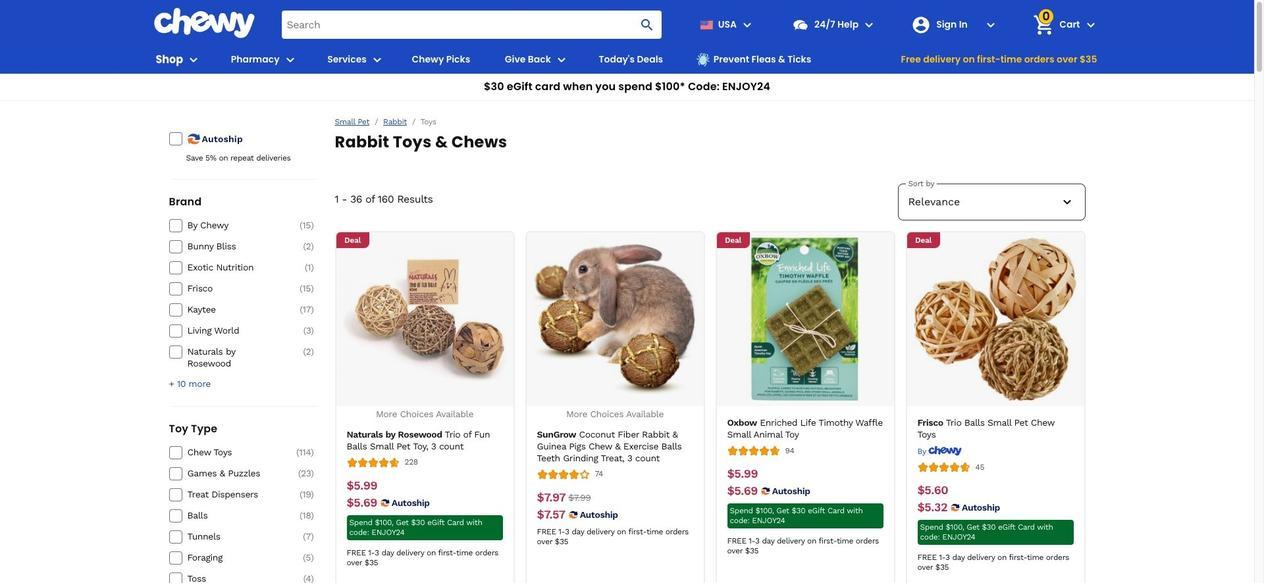 Task type: locate. For each thing, give the bounding box(es) containing it.
sungrow coconut fiber rabbit & guinea pigs chew & exercise balls teeth grinding treat, 3 count image
[[534, 238, 697, 401]]

Product search field
[[282, 11, 662, 39]]

change region menu image
[[740, 17, 756, 33]]

cart menu image
[[1083, 17, 1099, 33]]

2 menu image from the left
[[370, 52, 385, 68]]

1 horizontal spatial menu image
[[370, 52, 385, 68]]

0 horizontal spatial menu image
[[186, 52, 202, 68]]

chewy support image
[[792, 16, 810, 33]]

None text field
[[347, 479, 377, 493], [918, 484, 949, 498], [537, 491, 566, 505], [918, 501, 948, 515], [537, 508, 566, 522], [347, 479, 377, 493], [918, 484, 949, 498], [537, 491, 566, 505], [918, 501, 948, 515], [537, 508, 566, 522]]

None text field
[[728, 467, 758, 482], [728, 484, 758, 499], [569, 491, 591, 505], [347, 496, 377, 510], [728, 467, 758, 482], [728, 484, 758, 499], [569, 491, 591, 505], [347, 496, 377, 510]]

naturals by rosewood trio of fun balls small pet toy, 3 count image
[[343, 238, 507, 401]]

menu image
[[186, 52, 202, 68], [370, 52, 385, 68]]

items image
[[1033, 13, 1056, 36]]

chewy image
[[929, 446, 963, 457]]



Task type: vqa. For each thing, say whether or not it's contained in the screenshot.
Chewy Home image
yes



Task type: describe. For each thing, give the bounding box(es) containing it.
submit search image
[[640, 17, 655, 33]]

frisco trio balls small pet chew toys image
[[914, 238, 1078, 401]]

help menu image
[[862, 17, 878, 33]]

pharmacy menu image
[[282, 52, 298, 68]]

Search text field
[[282, 11, 662, 39]]

1 menu image from the left
[[186, 52, 202, 68]]

oxbow enriched life timothy waffle small animal toy image
[[724, 238, 887, 401]]

chewy home image
[[153, 8, 255, 38]]

give back menu image
[[554, 52, 570, 68]]

site banner
[[0, 0, 1255, 101]]

account menu image
[[984, 17, 999, 33]]



